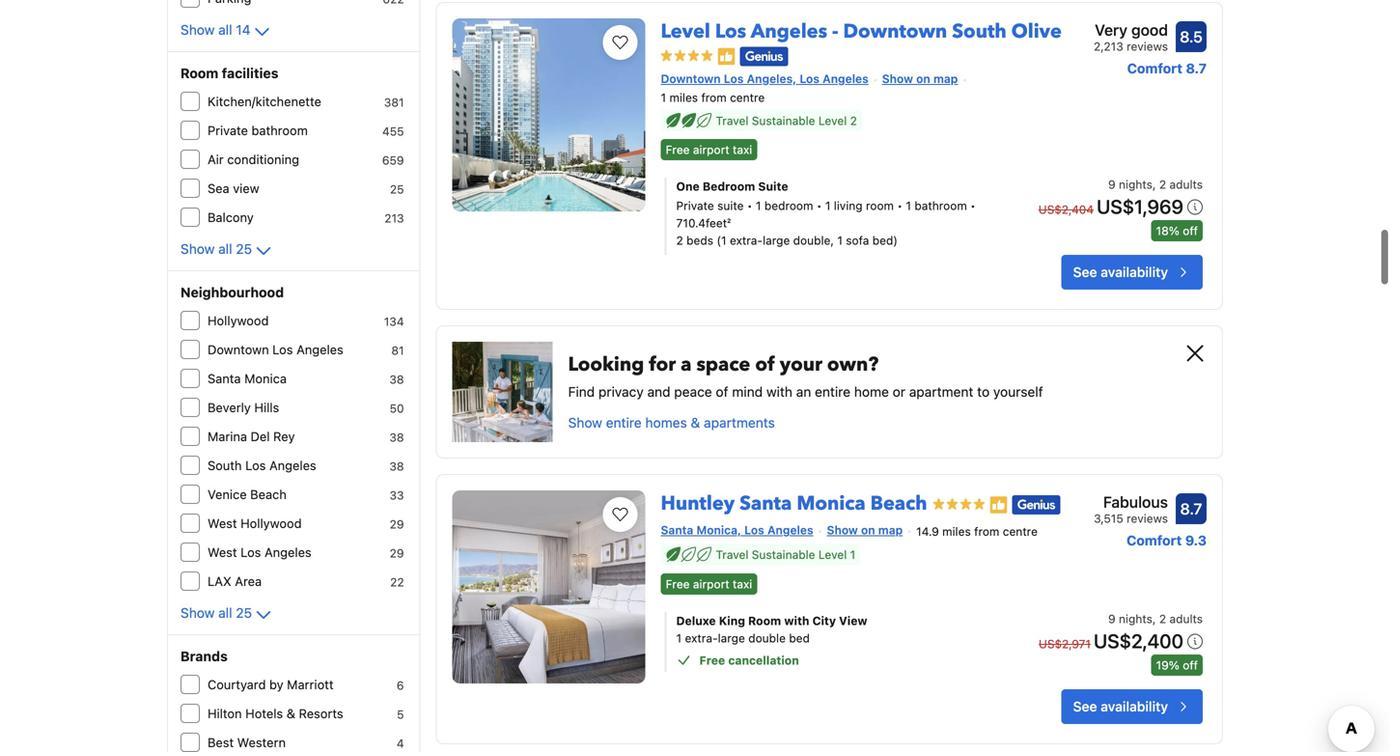 Task type: locate. For each thing, give the bounding box(es) containing it.
south up 'venice'
[[208, 458, 242, 473]]

2 west from the top
[[208, 545, 237, 560]]

extra-
[[730, 234, 763, 247], [685, 631, 718, 645]]

los up santa monica
[[272, 342, 293, 357]]

0 vertical spatial 25
[[390, 182, 404, 196]]

1 taxi from the top
[[733, 143, 752, 157]]

free
[[666, 143, 690, 157], [666, 577, 690, 591], [700, 654, 725, 667]]

1 vertical spatial miles
[[943, 525, 971, 538]]

show inside button
[[568, 415, 602, 431]]

santa up santa monica, los angeles
[[740, 491, 792, 517]]

38 up 50
[[389, 373, 404, 386]]

0 horizontal spatial extra-
[[685, 631, 718, 645]]

-
[[832, 19, 839, 45]]

0 vertical spatial large
[[763, 234, 790, 247]]

home
[[854, 384, 889, 400]]

best
[[208, 735, 234, 750]]

1 vertical spatial see availability link
[[1062, 689, 1203, 724]]

los down this property is part of our preferred partner programme. it is committed to providing commendable service and good value. it will pay us a higher commission if you make a booking. icon
[[724, 72, 744, 85]]

1 reviews from the top
[[1127, 40, 1168, 53]]

downtown
[[843, 19, 947, 45], [661, 72, 721, 85], [208, 342, 269, 357]]

8.7 up the 9.3
[[1181, 500, 1203, 518]]

nights up us$2,400
[[1119, 612, 1153, 626]]

2 airport from the top
[[693, 577, 730, 591]]

19% off
[[1156, 658, 1198, 672]]

1 vertical spatial map
[[878, 524, 903, 537]]

show all 25 down lax
[[181, 605, 252, 621]]

neighbourhood
[[181, 284, 284, 300]]

adults up the 18% off
[[1170, 178, 1203, 191]]

west
[[208, 516, 237, 531], [208, 545, 237, 560]]

, up us$1,969
[[1153, 178, 1156, 191]]

2 inside the one bedroom suite private suite • 1 bedroom • 1 living room • 1 bathroom • 710.4feet² 2 beds (1 extra-large double, 1 sofa bed)
[[676, 234, 683, 247]]

9.3
[[1186, 533, 1207, 549]]

free for level
[[666, 143, 690, 157]]

angeles for level los angeles - downtown south olive
[[751, 19, 828, 45]]

nights up us$1,969
[[1119, 178, 1153, 191]]

2 taxi from the top
[[733, 577, 752, 591]]

beverly
[[208, 400, 251, 415]]

reviews
[[1127, 40, 1168, 53], [1127, 512, 1168, 525]]

level
[[661, 19, 711, 45], [819, 114, 847, 127], [819, 548, 847, 561]]

from
[[701, 91, 727, 104], [974, 525, 1000, 538]]

looking
[[568, 352, 644, 378]]

free airport taxi up the deluxe
[[666, 577, 752, 591]]

show entire homes & apartments
[[568, 415, 775, 431]]

1 vertical spatial 9 nights , 2 adults
[[1109, 612, 1203, 626]]

1 vertical spatial availability
[[1101, 698, 1168, 714]]

0 vertical spatial reviews
[[1127, 40, 1168, 53]]

see availability link for huntley santa monica beach
[[1062, 689, 1203, 724]]

0 vertical spatial free airport taxi
[[666, 143, 752, 157]]

this property is part of our preferred partner programme. it is committed to providing commendable service and good value. it will pay us a higher commission if you make a booking. image for huntley santa monica beach
[[989, 495, 1009, 514]]

show all 14
[[181, 22, 251, 38]]

1 vertical spatial off
[[1183, 658, 1198, 672]]

0 horizontal spatial bathroom
[[252, 123, 308, 138]]

0 horizontal spatial miles
[[670, 91, 698, 104]]

downtown los angeles, los angeles
[[661, 72, 869, 85]]

• right suite on the top of the page
[[747, 199, 753, 213]]

this property is part of our preferred partner programme. it is committed to providing commendable service and good value. it will pay us a higher commission if you make a booking. image for level los angeles - downtown south olive
[[717, 47, 736, 66]]

show down balcony
[[181, 241, 215, 257]]

room
[[866, 199, 894, 213]]

los for south los angeles
[[245, 458, 266, 473]]

on down level los angeles - downtown south olive
[[916, 72, 931, 85]]

25
[[390, 182, 404, 196], [236, 241, 252, 257], [236, 605, 252, 621]]

2 see from the top
[[1073, 698, 1097, 714]]

1 vertical spatial ,
[[1153, 612, 1156, 626]]

for
[[649, 352, 676, 378]]

beach down south los angeles
[[250, 487, 287, 502]]

deluxe
[[676, 614, 716, 627]]

0 vertical spatial show on map
[[882, 72, 958, 85]]

0 vertical spatial show all 25 button
[[181, 239, 275, 263]]

level down huntley santa monica beach
[[819, 548, 847, 561]]

comfort for level los angeles - downtown south olive
[[1128, 61, 1183, 76]]

1 vertical spatial free
[[666, 577, 690, 591]]

0 vertical spatial extra-
[[730, 234, 763, 247]]

show on map
[[882, 72, 958, 85], [827, 524, 903, 537]]

west for west hollywood
[[208, 516, 237, 531]]

9 for huntley santa monica beach
[[1109, 612, 1116, 626]]

1 vertical spatial on
[[861, 524, 875, 537]]

2 horizontal spatial santa
[[740, 491, 792, 517]]

0 horizontal spatial santa
[[208, 371, 241, 386]]

25 down area at the bottom of the page
[[236, 605, 252, 621]]

free for huntley
[[666, 577, 690, 591]]

0 horizontal spatial entire
[[606, 415, 642, 431]]

see down us$2,404
[[1073, 264, 1097, 280]]

2 vertical spatial all
[[218, 605, 232, 621]]

1 sustainable from the top
[[752, 114, 815, 127]]

see down us$2,971
[[1073, 698, 1097, 714]]

2 vertical spatial free
[[700, 654, 725, 667]]

large inside the one bedroom suite private suite • 1 bedroom • 1 living room • 1 bathroom • 710.4feet² 2 beds (1 extra-large double, 1 sofa bed)
[[763, 234, 790, 247]]

2 reviews from the top
[[1127, 512, 1168, 525]]

south los angeles
[[208, 458, 316, 473]]

bathroom inside the one bedroom suite private suite • 1 bedroom • 1 living room • 1 bathroom • 710.4feet² 2 beds (1 extra-large double, 1 sofa bed)
[[915, 199, 967, 213]]

0 vertical spatial 8.7
[[1186, 61, 1207, 76]]

with inside looking for a space of your own? find privacy and peace of mind with an entire home or apartment to yourself
[[767, 384, 793, 400]]

angeles for south los angeles
[[269, 458, 316, 473]]

2 horizontal spatial downtown
[[843, 19, 947, 45]]

free down 1 extra-large double bed
[[700, 654, 725, 667]]

huntley santa monica beach link
[[661, 483, 927, 517]]

city
[[813, 614, 836, 627]]

show down find
[[568, 415, 602, 431]]

level los angeles - downtown south olive
[[661, 19, 1062, 45]]

455
[[382, 125, 404, 138]]

one bedroom suite private suite • 1 bedroom • 1 living room • 1 bathroom • 710.4feet² 2 beds (1 extra-large double, 1 sofa bed)
[[676, 180, 976, 247]]

29 down 33 on the left
[[390, 518, 404, 531]]

show inside dropdown button
[[181, 22, 215, 38]]

show for show all 14 dropdown button
[[181, 22, 215, 38]]

sustainable down angeles,
[[752, 114, 815, 127]]

2 comfort from the top
[[1127, 533, 1182, 549]]

taxi up king
[[733, 577, 752, 591]]

2 , from the top
[[1153, 612, 1156, 626]]

extra- down the deluxe
[[685, 631, 718, 645]]

sea
[[208, 181, 229, 196]]

from for level los angeles - downtown south olive
[[701, 91, 727, 104]]

1 vertical spatial 29
[[390, 547, 404, 560]]

2 29 from the top
[[390, 547, 404, 560]]

los up area at the bottom of the page
[[241, 545, 261, 560]]

santa up beverly
[[208, 371, 241, 386]]

0 vertical spatial taxi
[[733, 143, 752, 157]]

1 vertical spatial 9
[[1109, 612, 1116, 626]]

2 show all 25 from the top
[[181, 605, 252, 621]]

downtown inside "link"
[[843, 19, 947, 45]]

show on map left 14.9
[[827, 524, 903, 537]]

0 vertical spatial private
[[208, 123, 248, 138]]

fabulous
[[1104, 493, 1168, 511]]

0 vertical spatial 29
[[390, 518, 404, 531]]

off for level los angeles - downtown south olive
[[1183, 224, 1198, 238]]

airport
[[693, 143, 730, 157], [693, 577, 730, 591]]

comfort down "fabulous 3,515 reviews"
[[1127, 533, 1182, 549]]

beds
[[687, 234, 714, 247]]

0 horizontal spatial on
[[861, 524, 875, 537]]

huntley santa monica beach image
[[452, 491, 646, 684]]

1 airport from the top
[[693, 143, 730, 157]]

free up the deluxe
[[666, 577, 690, 591]]

1 adults from the top
[[1170, 178, 1203, 191]]

miles for level los angeles - downtown south olive
[[670, 91, 698, 104]]

large down king
[[718, 631, 745, 645]]

0 vertical spatial comfort
[[1128, 61, 1183, 76]]

centre left 3,515
[[1003, 525, 1038, 538]]

1 vertical spatial monica
[[797, 491, 866, 517]]

0 vertical spatial of
[[755, 352, 775, 378]]

2 vertical spatial level
[[819, 548, 847, 561]]

looking for a space of your own? find privacy and peace of mind with an entire home or apartment to yourself
[[568, 352, 1043, 400]]

1 38 from the top
[[389, 373, 404, 386]]

2 availability from the top
[[1101, 698, 1168, 714]]

0 vertical spatial bathroom
[[252, 123, 308, 138]]

0 vertical spatial 9
[[1109, 178, 1116, 191]]

1 off from the top
[[1183, 224, 1198, 238]]

availability for level los angeles - downtown south olive
[[1101, 264, 1168, 280]]

double,
[[793, 234, 834, 247]]

0 vertical spatial &
[[691, 415, 700, 431]]

santa for monica
[[208, 371, 241, 386]]

9 nights , 2 adults up us$1,969
[[1109, 178, 1203, 191]]

9 up us$2,400
[[1109, 612, 1116, 626]]

2 9 from the top
[[1109, 612, 1116, 626]]

1 vertical spatial &
[[287, 706, 295, 721]]

1 vertical spatial taxi
[[733, 577, 752, 591]]

1 vertical spatial extra-
[[685, 631, 718, 645]]

santa down huntley
[[661, 524, 694, 537]]

adults up 19% off
[[1170, 612, 1203, 626]]

1 horizontal spatial extra-
[[730, 234, 763, 247]]

2 left beds
[[676, 234, 683, 247]]

1 horizontal spatial miles
[[943, 525, 971, 538]]

2 up us$1,969
[[1160, 178, 1167, 191]]

angeles down "rey"
[[269, 458, 316, 473]]

show all 25 down balcony
[[181, 241, 252, 257]]

on for -
[[916, 72, 931, 85]]

2 9 nights , 2 adults from the top
[[1109, 612, 1203, 626]]

1 vertical spatial private
[[676, 199, 714, 213]]

private up 710.4feet²
[[676, 199, 714, 213]]

0 vertical spatial monica
[[244, 371, 287, 386]]

1 vertical spatial show all 25
[[181, 605, 252, 621]]

angeles down -
[[823, 72, 869, 85]]

1 horizontal spatial santa
[[661, 524, 694, 537]]

travel down santa monica, los angeles
[[716, 548, 749, 561]]

comfort down good
[[1128, 61, 1183, 76]]

1 nights from the top
[[1119, 178, 1153, 191]]

apartment
[[909, 384, 974, 400]]

comfort for huntley santa monica beach
[[1127, 533, 1182, 549]]

with left 'an'
[[767, 384, 793, 400]]

monica up hills
[[244, 371, 287, 386]]

travel for santa
[[716, 548, 749, 561]]

reviews down fabulous
[[1127, 512, 1168, 525]]

9 nights , 2 adults for level los angeles - downtown south olive
[[1109, 178, 1203, 191]]

free up one
[[666, 143, 690, 157]]

2 sustainable from the top
[[752, 548, 815, 561]]

west down 'venice'
[[208, 516, 237, 531]]

• right room
[[897, 199, 903, 213]]

0 horizontal spatial private
[[208, 123, 248, 138]]

level for santa
[[819, 548, 847, 561]]

deluxe king room with city view
[[676, 614, 868, 627]]

2,213
[[1094, 40, 1124, 53]]

nights for huntley santa monica beach
[[1119, 612, 1153, 626]]

south left olive in the top right of the page
[[952, 19, 1007, 45]]

looking for a space of your own? image
[[452, 342, 553, 442]]

0 vertical spatial entire
[[815, 384, 851, 400]]

nights
[[1119, 178, 1153, 191], [1119, 612, 1153, 626]]

off right 19%
[[1183, 658, 1198, 672]]

hollywood
[[208, 313, 269, 328], [241, 516, 302, 531]]

off for huntley santa monica beach
[[1183, 658, 1198, 672]]

2 see availability link from the top
[[1062, 689, 1203, 724]]

sustainable down huntley santa monica beach
[[752, 548, 815, 561]]

one
[[676, 180, 700, 193]]

travel down 1 miles from centre
[[716, 114, 749, 127]]

angeles down west hollywood
[[265, 545, 312, 560]]

space
[[697, 352, 751, 378]]

lax area
[[208, 574, 262, 589]]

show all 25 button down lax area
[[181, 603, 275, 627]]

1 vertical spatial santa
[[740, 491, 792, 517]]

see availability down 18%
[[1073, 264, 1168, 280]]

1 vertical spatial bathroom
[[915, 199, 967, 213]]

14
[[236, 22, 251, 38]]

west for west los angeles
[[208, 545, 237, 560]]

2
[[850, 114, 857, 127], [1160, 178, 1167, 191], [676, 234, 683, 247], [1160, 612, 1167, 626]]

room
[[181, 65, 218, 81], [748, 614, 781, 627]]

1 horizontal spatial from
[[974, 525, 1000, 538]]

a
[[681, 352, 692, 378]]

large down bedroom on the right of the page
[[763, 234, 790, 247]]

1 availability from the top
[[1101, 264, 1168, 280]]

show on map for beach
[[827, 524, 903, 537]]

or
[[893, 384, 906, 400]]

38 up 33 on the left
[[389, 460, 404, 473]]

, up us$2,400
[[1153, 612, 1156, 626]]

taxi for los
[[733, 143, 752, 157]]

1 , from the top
[[1153, 178, 1156, 191]]

hollywood up west los angeles
[[241, 516, 302, 531]]

8.7 down scored 8.5 element
[[1186, 61, 1207, 76]]

us$2,971
[[1039, 637, 1091, 651]]

3 38 from the top
[[389, 460, 404, 473]]

availability for huntley santa monica beach
[[1101, 698, 1168, 714]]

2 38 from the top
[[389, 431, 404, 444]]

hilton
[[208, 706, 242, 721]]

angeles for west los angeles
[[265, 545, 312, 560]]

2 free airport taxi from the top
[[666, 577, 752, 591]]

1 vertical spatial travel
[[716, 548, 749, 561]]

show on map down level los angeles - downtown south olive
[[882, 72, 958, 85]]

level los angeles - downtown south olive link
[[661, 11, 1062, 45]]

availability down 19%
[[1101, 698, 1168, 714]]

1 horizontal spatial &
[[691, 415, 700, 431]]

1 vertical spatial comfort
[[1127, 533, 1182, 549]]

0 vertical spatial adults
[[1170, 178, 1203, 191]]

2 adults from the top
[[1170, 612, 1203, 626]]

&
[[691, 415, 700, 431], [287, 706, 295, 721]]

1 vertical spatial nights
[[1119, 612, 1153, 626]]

1 west from the top
[[208, 516, 237, 531]]

with up bed on the bottom right
[[784, 614, 810, 627]]

this property is part of our preferred partner programme. it is committed to providing commendable service and good value. it will pay us a higher commission if you make a booking. image
[[717, 47, 736, 66], [989, 495, 1009, 514], [989, 495, 1009, 514]]

view
[[839, 614, 868, 627]]

1 horizontal spatial on
[[916, 72, 931, 85]]

beach up 14.9
[[871, 491, 927, 517]]

bathroom right room
[[915, 199, 967, 213]]

1 vertical spatial downtown
[[661, 72, 721, 85]]

all inside show all 14 dropdown button
[[218, 22, 232, 38]]

1 vertical spatial all
[[218, 241, 232, 257]]

on
[[916, 72, 931, 85], [861, 524, 875, 537]]

1 vertical spatial free airport taxi
[[666, 577, 752, 591]]

entire right 'an'
[[815, 384, 851, 400]]

9 nights , 2 adults
[[1109, 178, 1203, 191], [1109, 612, 1203, 626]]

1 travel from the top
[[716, 114, 749, 127]]

peace
[[674, 384, 712, 400]]

1 vertical spatial see
[[1073, 698, 1097, 714]]

los for west los angeles
[[241, 545, 261, 560]]

extra- inside the one bedroom suite private suite • 1 bedroom • 1 living room • 1 bathroom • 710.4feet² 2 beds (1 extra-large double, 1 sofa bed)
[[730, 234, 763, 247]]

0 vertical spatial free
[[666, 143, 690, 157]]

1 29 from the top
[[390, 518, 404, 531]]

0 vertical spatial airport
[[693, 143, 730, 157]]

from down this property is part of our preferred partner programme. it is committed to providing commendable service and good value. it will pay us a higher commission if you make a booking. icon
[[701, 91, 727, 104]]

show all 25 button
[[181, 239, 275, 263], [181, 603, 275, 627]]

0 vertical spatial on
[[916, 72, 931, 85]]

with
[[767, 384, 793, 400], [784, 614, 810, 627]]

travel sustainable level 1
[[716, 548, 856, 561]]

0 vertical spatial level
[[661, 19, 711, 45]]

availability down 18%
[[1101, 264, 1168, 280]]

9 up us$1,969
[[1109, 178, 1116, 191]]

hollywood down neighbourhood
[[208, 313, 269, 328]]

privacy
[[599, 384, 644, 400]]

2 see availability from the top
[[1073, 698, 1168, 714]]

all left the 14
[[218, 22, 232, 38]]

off right 18%
[[1183, 224, 1198, 238]]

los inside "link"
[[715, 19, 747, 45]]

1 vertical spatial 38
[[389, 431, 404, 444]]

0 vertical spatial west
[[208, 516, 237, 531]]

1 horizontal spatial entire
[[815, 384, 851, 400]]

west up lax
[[208, 545, 237, 560]]

entire inside button
[[606, 415, 642, 431]]

see availability link down 18%
[[1062, 255, 1203, 290]]

downtown up 1 miles from centre
[[661, 72, 721, 85]]

room up "double"
[[748, 614, 781, 627]]

0 vertical spatial map
[[934, 72, 958, 85]]

angeles inside "link"
[[751, 19, 828, 45]]

angeles left -
[[751, 19, 828, 45]]

1 9 nights , 2 adults from the top
[[1109, 178, 1203, 191]]

reviews down good
[[1127, 40, 1168, 53]]

los down marina del rey
[[245, 458, 266, 473]]

2 vertical spatial 38
[[389, 460, 404, 473]]

santa
[[208, 371, 241, 386], [740, 491, 792, 517], [661, 524, 694, 537]]

miles for huntley santa monica beach
[[943, 525, 971, 538]]

on left 14.9
[[861, 524, 875, 537]]

reviews inside very good 2,213 reviews
[[1127, 40, 1168, 53]]

0 vertical spatial santa
[[208, 371, 241, 386]]

2 travel from the top
[[716, 548, 749, 561]]

0 horizontal spatial large
[[718, 631, 745, 645]]

0 vertical spatial all
[[218, 22, 232, 38]]

& right hotels
[[287, 706, 295, 721]]

airport for huntley
[[693, 577, 730, 591]]

very
[[1095, 21, 1128, 39]]

show all 25 button down balcony
[[181, 239, 275, 263]]

2 off from the top
[[1183, 658, 1198, 672]]

see availability for level los angeles - downtown south olive
[[1073, 264, 1168, 280]]

1 vertical spatial room
[[748, 614, 781, 627]]

1 9 from the top
[[1109, 178, 1116, 191]]

one bedroom suite link
[[676, 178, 1003, 195]]

2 up one bedroom suite link
[[850, 114, 857, 127]]

free airport taxi for huntley
[[666, 577, 752, 591]]

show left the 14
[[181, 22, 215, 38]]

1 comfort from the top
[[1128, 61, 1183, 76]]

2 vertical spatial downtown
[[208, 342, 269, 357]]

all
[[218, 22, 232, 38], [218, 241, 232, 257], [218, 605, 232, 621]]

1 vertical spatial 25
[[236, 241, 252, 257]]

1 horizontal spatial centre
[[1003, 525, 1038, 538]]

map
[[934, 72, 958, 85], [878, 524, 903, 537]]

29 up 22
[[390, 547, 404, 560]]

1 see availability link from the top
[[1062, 255, 1203, 290]]

1 vertical spatial see availability
[[1073, 698, 1168, 714]]

map for beach
[[878, 524, 903, 537]]

1 see from the top
[[1073, 264, 1097, 280]]

deluxe king room with city view link
[[676, 612, 1003, 629]]

all down lax
[[218, 605, 232, 621]]

• down one bedroom suite link
[[817, 199, 822, 213]]

9 nights , 2 adults up us$2,400
[[1109, 612, 1203, 626]]

2 vertical spatial 25
[[236, 605, 252, 621]]

2 show all 25 button from the top
[[181, 603, 275, 627]]

centre down downtown los angeles, los angeles
[[730, 91, 765, 104]]

0 vertical spatial downtown
[[843, 19, 947, 45]]

0 vertical spatial with
[[767, 384, 793, 400]]

comfort
[[1128, 61, 1183, 76], [1127, 533, 1182, 549]]

genius discounts available at this property. image
[[740, 47, 788, 66], [740, 47, 788, 66], [1012, 495, 1061, 514], [1012, 495, 1061, 514]]

1 see availability from the top
[[1073, 264, 1168, 280]]

level up one bedroom suite link
[[819, 114, 847, 127]]

us$2,404
[[1039, 203, 1094, 216]]

1 vertical spatial centre
[[1003, 525, 1038, 538]]

0 vertical spatial ,
[[1153, 178, 1156, 191]]

1 vertical spatial show all 25 button
[[181, 603, 275, 627]]

1 horizontal spatial large
[[763, 234, 790, 247]]

extra- right (1
[[730, 234, 763, 247]]

1 all from the top
[[218, 22, 232, 38]]

0 horizontal spatial of
[[716, 384, 729, 400]]

38
[[389, 373, 404, 386], [389, 431, 404, 444], [389, 460, 404, 473]]

downtown right -
[[843, 19, 947, 45]]

king
[[719, 614, 745, 627]]

0 horizontal spatial from
[[701, 91, 727, 104]]

airport up bedroom
[[693, 143, 730, 157]]

us$2,400
[[1094, 629, 1184, 652]]

1 free airport taxi from the top
[[666, 143, 752, 157]]

private inside the one bedroom suite private suite • 1 bedroom • 1 living room • 1 bathroom • 710.4feet² 2 beds (1 extra-large double, 1 sofa bed)
[[676, 199, 714, 213]]

0 horizontal spatial downtown
[[208, 342, 269, 357]]

8.7
[[1186, 61, 1207, 76], [1181, 500, 1203, 518]]

0 vertical spatial 38
[[389, 373, 404, 386]]

1 vertical spatial of
[[716, 384, 729, 400]]

0 vertical spatial south
[[952, 19, 1007, 45]]

2 nights from the top
[[1119, 612, 1153, 626]]

los for downtown los angeles
[[272, 342, 293, 357]]

show down lax
[[181, 605, 215, 621]]



Task type: describe. For each thing, give the bounding box(es) containing it.
22
[[390, 575, 404, 589]]

your
[[780, 352, 823, 378]]

comfort 9.3
[[1127, 533, 1207, 549]]

suite
[[758, 180, 789, 193]]

level inside the "level los angeles - downtown south olive" "link"
[[661, 19, 711, 45]]

adults for level los angeles - downtown south olive
[[1170, 178, 1203, 191]]

9 for level los angeles - downtown south olive
[[1109, 178, 1116, 191]]

1 vertical spatial south
[[208, 458, 242, 473]]

free airport taxi for level
[[666, 143, 752, 157]]

1 show all 25 from the top
[[181, 241, 252, 257]]

18%
[[1156, 224, 1180, 238]]

0 vertical spatial hollywood
[[208, 313, 269, 328]]

213
[[385, 211, 404, 225]]

sofa
[[846, 234, 869, 247]]

olive
[[1012, 19, 1062, 45]]

29 for west los angeles
[[390, 547, 404, 560]]

9 nights , 2 adults for huntley santa monica beach
[[1109, 612, 1203, 626]]

centre for beach
[[1003, 525, 1038, 538]]

by
[[269, 677, 284, 692]]

mind
[[732, 384, 763, 400]]

good
[[1132, 21, 1168, 39]]

2 up us$2,400
[[1160, 612, 1167, 626]]

1 horizontal spatial beach
[[871, 491, 927, 517]]

travel for los
[[716, 114, 749, 127]]

angeles up travel sustainable level 1
[[768, 524, 814, 537]]

3 all from the top
[[218, 605, 232, 621]]

bed)
[[873, 234, 898, 247]]

see availability for huntley santa monica beach
[[1073, 698, 1168, 714]]

own?
[[827, 352, 879, 378]]

los for downtown los angeles, los angeles
[[724, 72, 744, 85]]

0 horizontal spatial beach
[[250, 487, 287, 502]]

entire inside looking for a space of your own? find privacy and peace of mind with an entire home or apartment to yourself
[[815, 384, 851, 400]]

4
[[397, 737, 404, 750]]

west hollywood
[[208, 516, 302, 531]]

sustainable for angeles
[[752, 114, 815, 127]]

on for beach
[[861, 524, 875, 537]]

downtown los angeles
[[208, 342, 344, 357]]

los right monica,
[[745, 524, 765, 537]]

8.5
[[1180, 28, 1203, 46]]

apartments
[[704, 415, 775, 431]]

0 vertical spatial room
[[181, 65, 218, 81]]

marriott
[[287, 677, 334, 692]]

from for huntley santa monica beach
[[974, 525, 1000, 538]]

710.4feet²
[[676, 216, 731, 230]]

29 for west hollywood
[[390, 518, 404, 531]]

find
[[568, 384, 595, 400]]

level los angeles - downtown south olive image
[[452, 19, 646, 212]]

1 vertical spatial hollywood
[[241, 516, 302, 531]]

5
[[397, 708, 404, 721]]

show for 2nd "show all 25" "dropdown button" from the top of the page
[[181, 605, 215, 621]]

los right angeles,
[[800, 72, 820, 85]]

14.9
[[916, 525, 939, 538]]

nights for level los angeles - downtown south olive
[[1119, 178, 1153, 191]]

see for huntley santa monica beach
[[1073, 698, 1097, 714]]

, for level los angeles - downtown south olive
[[1153, 178, 1156, 191]]

bedroom
[[703, 180, 755, 193]]

1 horizontal spatial monica
[[797, 491, 866, 517]]

very good 2,213 reviews
[[1094, 21, 1168, 53]]

sustainable for monica
[[752, 548, 815, 561]]

3 • from the left
[[897, 199, 903, 213]]

homes
[[645, 415, 687, 431]]

0 horizontal spatial &
[[287, 706, 295, 721]]

show on map for -
[[882, 72, 958, 85]]

angeles for downtown los angeles
[[297, 342, 344, 357]]

conditioning
[[227, 152, 299, 167]]

2 • from the left
[[817, 199, 822, 213]]

1 show all 25 button from the top
[[181, 239, 275, 263]]

marina del rey
[[208, 429, 295, 444]]

courtyard by marriott
[[208, 677, 334, 692]]

38 for angeles
[[389, 460, 404, 473]]

reviews inside "fabulous 3,515 reviews"
[[1127, 512, 1168, 525]]

very good element
[[1094, 19, 1168, 42]]

sea view
[[208, 181, 259, 196]]

0 horizontal spatial monica
[[244, 371, 287, 386]]

show for show entire homes & apartments button
[[568, 415, 602, 431]]

38 for rey
[[389, 431, 404, 444]]

show down huntley santa monica beach
[[827, 524, 858, 537]]

adults for huntley santa monica beach
[[1170, 612, 1203, 626]]

downtown for downtown los angeles, los angeles
[[661, 72, 721, 85]]

show all 14 button
[[181, 20, 274, 43]]

double
[[749, 631, 786, 645]]

west los angeles
[[208, 545, 312, 560]]

facilities
[[222, 65, 279, 81]]

rey
[[273, 429, 295, 444]]

hilton hotels & resorts
[[208, 706, 343, 721]]

santa monica, los angeles
[[661, 524, 814, 537]]

fabulous element
[[1094, 491, 1168, 514]]

1 horizontal spatial room
[[748, 614, 781, 627]]

134
[[384, 315, 404, 328]]

18% off
[[1156, 224, 1198, 238]]

1 miles from centre
[[661, 91, 765, 104]]

and
[[647, 384, 671, 400]]

2 all from the top
[[218, 241, 232, 257]]

yourself
[[994, 384, 1043, 400]]

area
[[235, 574, 262, 589]]

see availability link for level los angeles - downtown south olive
[[1062, 255, 1203, 290]]

living
[[834, 199, 863, 213]]

hotels
[[245, 706, 283, 721]]

scored 8.7 element
[[1176, 494, 1207, 524]]

private bathroom
[[208, 123, 308, 138]]

south inside "link"
[[952, 19, 1007, 45]]

air
[[208, 152, 224, 167]]

lax
[[208, 574, 231, 589]]

this property is part of our preferred partner programme. it is committed to providing commendable service and good value. it will pay us a higher commission if you make a booking. image
[[717, 47, 736, 66]]

us$1,969
[[1097, 195, 1184, 218]]

fabulous 3,515 reviews
[[1094, 493, 1168, 525]]

kitchen/kitchenette
[[208, 94, 321, 109]]

map for -
[[934, 72, 958, 85]]

venice beach
[[208, 487, 287, 502]]

level for los
[[819, 114, 847, 127]]

6
[[397, 679, 404, 692]]

see for level los angeles - downtown south olive
[[1073, 264, 1097, 280]]

angeles,
[[747, 72, 797, 85]]

scored 8.5 element
[[1176, 21, 1207, 52]]

los for level los angeles - downtown south olive
[[715, 19, 747, 45]]

14.9 miles from centre
[[916, 525, 1038, 538]]

courtyard
[[208, 677, 266, 692]]

bedroom
[[765, 199, 813, 213]]

bed
[[789, 631, 810, 645]]

huntley
[[661, 491, 735, 517]]

taxi for santa
[[733, 577, 752, 591]]

1 vertical spatial 8.7
[[1181, 500, 1203, 518]]

cancellation
[[728, 654, 799, 667]]

resorts
[[299, 706, 343, 721]]

suite
[[718, 199, 744, 213]]

downtown for downtown los angeles
[[208, 342, 269, 357]]

room facilities
[[181, 65, 279, 81]]

view
[[233, 181, 259, 196]]

1 • from the left
[[747, 199, 753, 213]]

an
[[796, 384, 811, 400]]

, for huntley santa monica beach
[[1153, 612, 1156, 626]]

hills
[[254, 400, 279, 415]]

santa monica
[[208, 371, 287, 386]]

monica,
[[697, 524, 742, 537]]

best western
[[208, 735, 286, 750]]

show down level los angeles - downtown south olive
[[882, 72, 913, 85]]

airport for level
[[693, 143, 730, 157]]

19%
[[1156, 658, 1180, 672]]

beverly hills
[[208, 400, 279, 415]]

4 • from the left
[[971, 199, 976, 213]]

1 vertical spatial with
[[784, 614, 810, 627]]

show for 2nd "show all 25" "dropdown button" from the bottom of the page
[[181, 241, 215, 257]]

659
[[382, 154, 404, 167]]

show entire homes & apartments button
[[568, 413, 775, 433]]

& inside button
[[691, 415, 700, 431]]

centre for -
[[730, 91, 765, 104]]

1 extra-large double bed
[[676, 631, 810, 645]]

travel sustainable level 2
[[716, 114, 857, 127]]

santa for monica,
[[661, 524, 694, 537]]



Task type: vqa. For each thing, say whether or not it's contained in the screenshot.
1st Nov from the right
no



